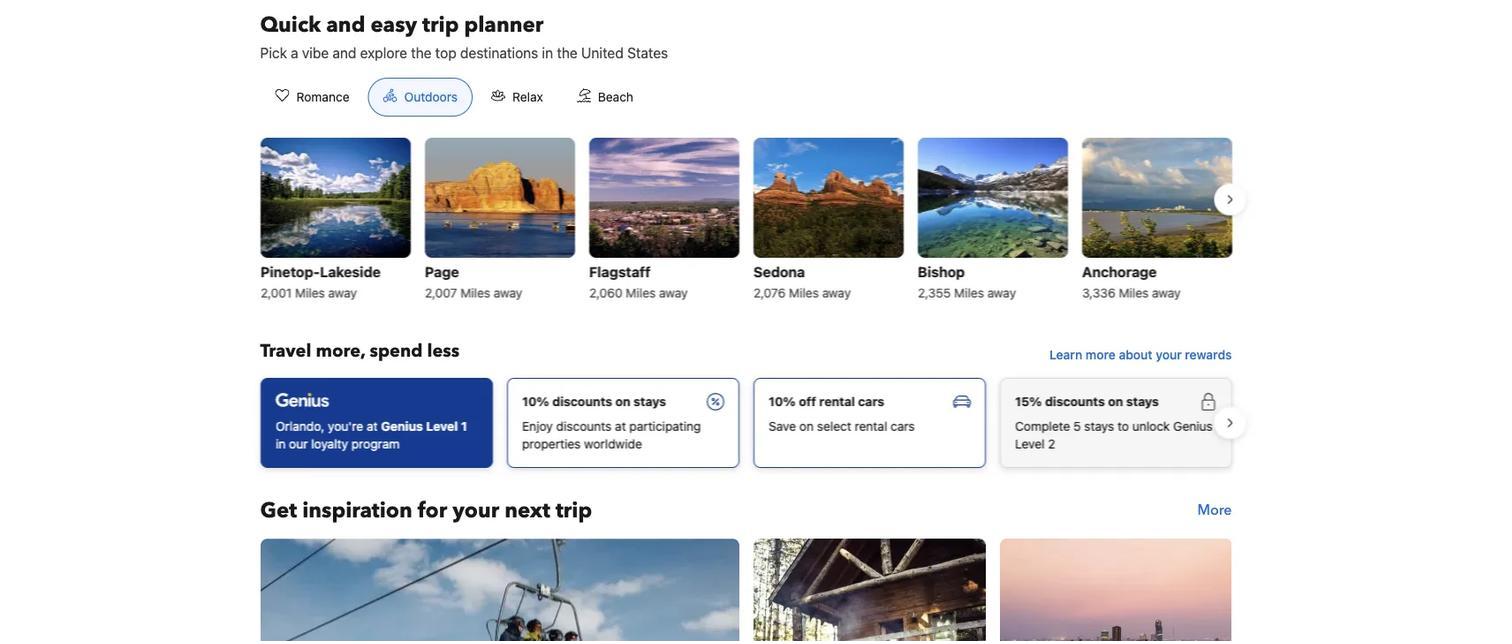 Task type: vqa. For each thing, say whether or not it's contained in the screenshot.


Task type: locate. For each thing, give the bounding box(es) containing it.
0 horizontal spatial on
[[615, 395, 630, 409]]

6 away from the left
[[1152, 286, 1181, 300]]

2 at from the left
[[615, 419, 626, 434]]

miles right 2,355
[[954, 286, 984, 300]]

on for stays
[[1108, 395, 1123, 409]]

more
[[1086, 348, 1116, 362]]

genius up program
[[381, 419, 423, 434]]

1 horizontal spatial level
[[1015, 437, 1045, 452]]

trip up top
[[423, 10, 459, 39]]

your right about
[[1156, 348, 1182, 362]]

1 horizontal spatial cars
[[891, 419, 915, 434]]

miles inside anchorage 3,336 miles away
[[1119, 286, 1149, 300]]

romance
[[297, 90, 350, 104]]

away right 2,060
[[659, 286, 688, 300]]

1 horizontal spatial at
[[615, 419, 626, 434]]

level down complete on the bottom of the page
[[1015, 437, 1045, 452]]

miles inside "pinetop-lakeside 2,001 miles away"
[[295, 286, 325, 300]]

miles right the 2,007
[[460, 286, 490, 300]]

2 region from the top
[[246, 371, 1247, 475]]

1 horizontal spatial on
[[799, 419, 814, 434]]

3 away from the left
[[659, 286, 688, 300]]

stays
[[633, 395, 666, 409], [1126, 395, 1159, 409], [1084, 419, 1114, 434]]

less
[[427, 339, 460, 364]]

region
[[246, 131, 1247, 311], [246, 371, 1247, 475]]

to
[[1117, 419, 1129, 434]]

5 miles from the left
[[954, 286, 984, 300]]

away
[[328, 286, 357, 300], [493, 286, 522, 300], [659, 286, 688, 300], [822, 286, 851, 300], [987, 286, 1016, 300], [1152, 286, 1181, 300]]

miles inside flagstaff 2,060 miles away
[[626, 286, 656, 300]]

stays for 15% discounts on stays
[[1126, 395, 1159, 409]]

at
[[366, 419, 377, 434], [615, 419, 626, 434]]

discounts for discounts
[[552, 395, 612, 409]]

tab list containing romance
[[246, 78, 663, 117]]

in up relax
[[542, 45, 553, 61]]

your right for
[[453, 496, 499, 525]]

the left 'united'
[[557, 45, 578, 61]]

0 horizontal spatial trip
[[423, 10, 459, 39]]

away down lakeside
[[328, 286, 357, 300]]

0 vertical spatial in
[[542, 45, 553, 61]]

2 away from the left
[[493, 286, 522, 300]]

stays up 'unlock'
[[1126, 395, 1159, 409]]

pinetop-lakeside 2,001 miles away
[[260, 264, 380, 300]]

bishop
[[918, 264, 965, 281]]

1 away from the left
[[328, 286, 357, 300]]

unlock
[[1132, 419, 1170, 434]]

6 miles from the left
[[1119, 286, 1149, 300]]

away inside the bishop 2,355 miles away
[[987, 286, 1016, 300]]

1 at from the left
[[366, 419, 377, 434]]

1 vertical spatial your
[[453, 496, 499, 525]]

away inside anchorage 3,336 miles away
[[1152, 286, 1181, 300]]

your
[[1156, 348, 1182, 362], [453, 496, 499, 525]]

10% up enjoy
[[522, 395, 549, 409]]

0 horizontal spatial the
[[411, 45, 432, 61]]

0 horizontal spatial stays
[[633, 395, 666, 409]]

away inside page 2,007 miles away
[[493, 286, 522, 300]]

at for participating
[[615, 419, 626, 434]]

level inside complete 5 stays to unlock genius level 2
[[1015, 437, 1045, 452]]

2 genius from the left
[[1173, 419, 1213, 434]]

4 away from the left
[[822, 286, 851, 300]]

1 10% from the left
[[522, 395, 549, 409]]

learn
[[1050, 348, 1083, 362]]

0 horizontal spatial genius
[[381, 419, 423, 434]]

discounts down 10% discounts on stays at the bottom left of the page
[[556, 419, 611, 434]]

1 region from the top
[[246, 131, 1247, 311]]

genius inside complete 5 stays to unlock genius level 2
[[1173, 419, 1213, 434]]

away for sedona
[[822, 286, 851, 300]]

at up program
[[366, 419, 377, 434]]

easy
[[371, 10, 417, 39]]

away inside flagstaff 2,060 miles away
[[659, 286, 688, 300]]

the
[[411, 45, 432, 61], [557, 45, 578, 61]]

cars
[[858, 395, 884, 409], [891, 419, 915, 434]]

10% up save
[[768, 395, 796, 409]]

1 horizontal spatial stays
[[1084, 419, 1114, 434]]

orlando, you're at genius level 1 in our loyalty program
[[275, 419, 467, 452]]

1 vertical spatial rental
[[855, 419, 887, 434]]

1 horizontal spatial genius
[[1173, 419, 1213, 434]]

1 horizontal spatial the
[[557, 45, 578, 61]]

0 horizontal spatial in
[[275, 437, 285, 452]]

2 miles from the left
[[460, 286, 490, 300]]

at inside 'enjoy discounts at participating properties worldwide'
[[615, 419, 626, 434]]

level left 1
[[426, 419, 458, 434]]

2 the from the left
[[557, 45, 578, 61]]

level inside orlando, you're at genius level 1 in our loyalty program
[[426, 419, 458, 434]]

cars right 'select'
[[891, 419, 915, 434]]

on up to
[[1108, 395, 1123, 409]]

rental
[[819, 395, 855, 409], [855, 419, 887, 434]]

1 genius from the left
[[381, 419, 423, 434]]

1 horizontal spatial 10%
[[768, 395, 796, 409]]

away right the 2,007
[[493, 286, 522, 300]]

miles inside the bishop 2,355 miles away
[[954, 286, 984, 300]]

stays right 5
[[1084, 419, 1114, 434]]

enjoy
[[522, 419, 553, 434]]

miles down anchorage
[[1119, 286, 1149, 300]]

4 miles from the left
[[789, 286, 819, 300]]

states
[[627, 45, 668, 61]]

rental up 'select'
[[819, 395, 855, 409]]

0 vertical spatial level
[[426, 419, 458, 434]]

on up 'enjoy discounts at participating properties worldwide'
[[615, 395, 630, 409]]

3 miles from the left
[[626, 286, 656, 300]]

more
[[1198, 501, 1232, 520]]

miles inside the sedona 2,076 miles away
[[789, 286, 819, 300]]

in left our
[[275, 437, 285, 452]]

1 miles from the left
[[295, 286, 325, 300]]

level
[[426, 419, 458, 434], [1015, 437, 1045, 452]]

away inside the sedona 2,076 miles away
[[822, 286, 851, 300]]

15%
[[1015, 395, 1042, 409]]

stays up participating
[[633, 395, 666, 409]]

1 horizontal spatial in
[[542, 45, 553, 61]]

genius
[[381, 419, 423, 434], [1173, 419, 1213, 434]]

away for bishop
[[987, 286, 1016, 300]]

0 horizontal spatial at
[[366, 419, 377, 434]]

pinetop-
[[260, 264, 320, 281]]

discounts
[[552, 395, 612, 409], [1045, 395, 1105, 409], [556, 419, 611, 434]]

1 vertical spatial trip
[[556, 496, 592, 525]]

flagstaff
[[589, 264, 650, 281]]

next
[[505, 496, 550, 525]]

stays for 10% discounts on stays
[[633, 395, 666, 409]]

discounts for 5
[[1045, 395, 1105, 409]]

0 vertical spatial your
[[1156, 348, 1182, 362]]

discounts up 5
[[1045, 395, 1105, 409]]

on right save
[[799, 419, 814, 434]]

miles for anchorage
[[1119, 286, 1149, 300]]

miles down pinetop- in the top left of the page
[[295, 286, 325, 300]]

0 horizontal spatial your
[[453, 496, 499, 525]]

travel
[[260, 339, 311, 364]]

region containing 10% discounts on stays
[[246, 371, 1247, 475]]

relax
[[513, 90, 543, 104]]

tab list
[[246, 78, 663, 117]]

away down anchorage
[[1152, 286, 1181, 300]]

0 vertical spatial trip
[[423, 10, 459, 39]]

2,060
[[589, 286, 622, 300]]

at inside orlando, you're at genius level 1 in our loyalty program
[[366, 419, 377, 434]]

in
[[542, 45, 553, 61], [275, 437, 285, 452]]

inspiration
[[302, 496, 412, 525]]

1 vertical spatial region
[[246, 371, 1247, 475]]

5 away from the left
[[987, 286, 1016, 300]]

the left top
[[411, 45, 432, 61]]

blue genius logo image
[[275, 393, 329, 407], [275, 393, 329, 407]]

beach
[[598, 90, 634, 104]]

miles down flagstaff
[[626, 286, 656, 300]]

travel more, spend less
[[260, 339, 460, 364]]

0 horizontal spatial level
[[426, 419, 458, 434]]

away right 2,355
[[987, 286, 1016, 300]]

0 horizontal spatial cars
[[858, 395, 884, 409]]

15% discounts on stays
[[1015, 395, 1159, 409]]

0 vertical spatial region
[[246, 131, 1247, 311]]

cars up save on select rental cars
[[858, 395, 884, 409]]

genius inside orlando, you're at genius level 1 in our loyalty program
[[381, 419, 423, 434]]

and right vibe
[[333, 45, 357, 61]]

away right 2,076
[[822, 286, 851, 300]]

trip
[[423, 10, 459, 39], [556, 496, 592, 525]]

rental right 'select'
[[855, 419, 887, 434]]

10%
[[522, 395, 549, 409], [768, 395, 796, 409]]

1 vertical spatial cars
[[891, 419, 915, 434]]

0 horizontal spatial 10%
[[522, 395, 549, 409]]

miles inside page 2,007 miles away
[[460, 286, 490, 300]]

1 vertical spatial in
[[275, 437, 285, 452]]

1 horizontal spatial your
[[1156, 348, 1182, 362]]

miles
[[295, 286, 325, 300], [460, 286, 490, 300], [626, 286, 656, 300], [789, 286, 819, 300], [954, 286, 984, 300], [1119, 286, 1149, 300]]

miles for flagstaff
[[626, 286, 656, 300]]

enjoy discounts at participating properties worldwide
[[522, 419, 701, 452]]

discounts up 'enjoy discounts at participating properties worldwide'
[[552, 395, 612, 409]]

loyalty
[[311, 437, 348, 452]]

at up worldwide
[[615, 419, 626, 434]]

away inside "pinetop-lakeside 2,001 miles away"
[[328, 286, 357, 300]]

2 horizontal spatial on
[[1108, 395, 1123, 409]]

and
[[326, 10, 365, 39], [333, 45, 357, 61]]

genius right 'unlock'
[[1173, 419, 1213, 434]]

select
[[817, 419, 851, 434]]

trip right next
[[556, 496, 592, 525]]

1 vertical spatial level
[[1015, 437, 1045, 452]]

our
[[289, 437, 307, 452]]

complete
[[1015, 419, 1070, 434]]

miles down sedona
[[789, 286, 819, 300]]

2 horizontal spatial stays
[[1126, 395, 1159, 409]]

on
[[615, 395, 630, 409], [1108, 395, 1123, 409], [799, 419, 814, 434]]

2 10% from the left
[[768, 395, 796, 409]]

program
[[351, 437, 399, 452]]

stays inside complete 5 stays to unlock genius level 2
[[1084, 419, 1114, 434]]

for
[[418, 496, 447, 525]]

1 the from the left
[[411, 45, 432, 61]]

and up vibe
[[326, 10, 365, 39]]



Task type: describe. For each thing, give the bounding box(es) containing it.
outdoors
[[404, 90, 458, 104]]

sedona 2,076 miles away
[[753, 264, 851, 300]]

2,007
[[425, 286, 457, 300]]

in inside orlando, you're at genius level 1 in our loyalty program
[[275, 437, 285, 452]]

save
[[768, 419, 796, 434]]

10% discounts on stays
[[522, 395, 666, 409]]

away for flagstaff
[[659, 286, 688, 300]]

2
[[1048, 437, 1055, 452]]

save on select rental cars
[[768, 419, 915, 434]]

you're
[[327, 419, 363, 434]]

miles for page
[[460, 286, 490, 300]]

rewards
[[1185, 348, 1232, 362]]

10% for 10% discounts on stays
[[522, 395, 549, 409]]

flagstaff 2,060 miles away
[[589, 264, 688, 300]]

a
[[291, 45, 298, 61]]

2,001
[[260, 286, 291, 300]]

1 horizontal spatial trip
[[556, 496, 592, 525]]

away for page
[[493, 286, 522, 300]]

1
[[461, 419, 467, 434]]

lakeside
[[320, 264, 380, 281]]

0 vertical spatial rental
[[819, 395, 855, 409]]

at for genius
[[366, 419, 377, 434]]

10% off rental cars
[[768, 395, 884, 409]]

get
[[260, 496, 297, 525]]

trip inside quick and easy trip planner pick a vibe and explore the top destinations in the united states
[[423, 10, 459, 39]]

anchorage 3,336 miles away
[[1082, 264, 1181, 300]]

learn more about your rewards
[[1050, 348, 1232, 362]]

pick
[[260, 45, 287, 61]]

miles for bishop
[[954, 286, 984, 300]]

complete 5 stays to unlock genius level 2
[[1015, 419, 1213, 452]]

in inside quick and easy trip planner pick a vibe and explore the top destinations in the united states
[[542, 45, 553, 61]]

outdoors button
[[368, 78, 473, 117]]

spend
[[370, 339, 423, 364]]

more link
[[1198, 497, 1232, 525]]

region containing pinetop-lakeside
[[246, 131, 1247, 311]]

planner
[[464, 10, 544, 39]]

your for next
[[453, 496, 499, 525]]

2,355
[[918, 286, 951, 300]]

off
[[799, 395, 816, 409]]

destinations
[[460, 45, 538, 61]]

page
[[425, 264, 459, 281]]

get inspiration for your next trip
[[260, 496, 592, 525]]

10% for 10% off rental cars
[[768, 395, 796, 409]]

sedona
[[753, 264, 805, 281]]

anchorage
[[1082, 264, 1157, 281]]

1 vertical spatial and
[[333, 45, 357, 61]]

quick and easy trip planner pick a vibe and explore the top destinations in the united states
[[260, 10, 668, 61]]

0 vertical spatial and
[[326, 10, 365, 39]]

0 vertical spatial cars
[[858, 395, 884, 409]]

2,076
[[753, 286, 786, 300]]

learn more about your rewards link
[[1043, 339, 1239, 371]]

3,336
[[1082, 286, 1116, 300]]

more,
[[316, 339, 365, 364]]

united
[[581, 45, 624, 61]]

participating
[[629, 419, 701, 434]]

miles for sedona
[[789, 286, 819, 300]]

orlando,
[[275, 419, 324, 434]]

beach button
[[562, 78, 649, 117]]

properties
[[522, 437, 580, 452]]

quick
[[260, 10, 321, 39]]

about
[[1119, 348, 1153, 362]]

away for anchorage
[[1152, 286, 1181, 300]]

discounts inside 'enjoy discounts at participating properties worldwide'
[[556, 419, 611, 434]]

on for at
[[615, 395, 630, 409]]

worldwide
[[584, 437, 642, 452]]

explore
[[360, 45, 407, 61]]

your for rewards
[[1156, 348, 1182, 362]]

vibe
[[302, 45, 329, 61]]

page 2,007 miles away
[[425, 264, 522, 300]]

5
[[1073, 419, 1081, 434]]

top
[[435, 45, 457, 61]]

bishop 2,355 miles away
[[918, 264, 1016, 300]]

romance button
[[260, 78, 365, 117]]

relax button
[[476, 78, 558, 117]]



